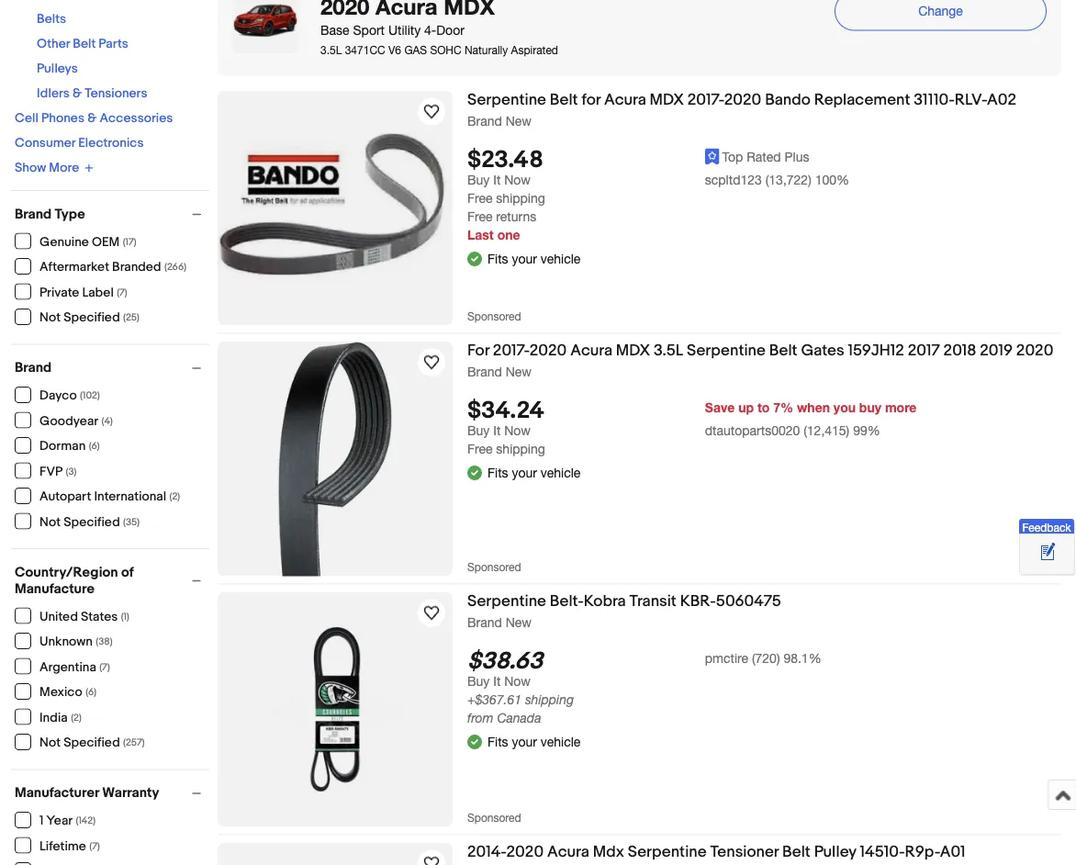 Task type: describe. For each thing, give the bounding box(es) containing it.
2020 inside serpentine belt for acura mdx 2017-2020 bando replacement 31110-rlv-a02 brand new
[[724, 90, 762, 110]]

shipping inside "pmctire (720) 98.1% buy it now +$367.61 shipping from canada"
[[525, 692, 574, 707]]

door
[[437, 22, 465, 37]]

accessories
[[100, 110, 173, 126]]

2020 inside 2014-2020 acura mdx serpentine tensioner belt pulley 14510-r9p-a01 'link'
[[507, 843, 544, 862]]

brand inside serpentine belt for acura mdx 2017-2020 bando replacement 31110-rlv-a02 brand new
[[468, 113, 502, 129]]

lifetime
[[39, 839, 86, 854]]

1 vertical spatial &
[[87, 110, 97, 126]]

brand up dayco
[[15, 360, 52, 376]]

acura for $23.48
[[604, 90, 646, 110]]

(7) inside the private label (7)
[[117, 287, 127, 299]]

31110-
[[914, 90, 955, 110]]

united states (1)
[[39, 609, 129, 625]]

returns
[[496, 209, 537, 224]]

tensioners
[[85, 85, 147, 101]]

1 year (142)
[[39, 813, 96, 829]]

change button
[[835, 0, 1047, 31]]

not for country/region of manufacture
[[39, 735, 61, 751]]

of
[[121, 564, 134, 580]]

more
[[885, 400, 917, 415]]

serpentine inside serpentine belt-kobra transit kbr-5060475 brand new
[[468, 592, 546, 611]]

sport
[[353, 22, 385, 37]]

to
[[758, 400, 770, 415]]

other
[[37, 36, 70, 51]]

private label (7)
[[39, 285, 127, 300]]

1 now from the top
[[504, 172, 531, 187]]

serpentine belt for acura mdx 2017-2020 bando replacement 31110-rlv-a02 brand new
[[468, 90, 1017, 129]]

belt inside 2014-2020 acura mdx serpentine tensioner belt pulley 14510-r9p-a01 'link'
[[783, 843, 811, 862]]

for 2017-2020 acura mdx 3.5l serpentine belt gates 159jh12 2017 2018 2019 2020 brand new
[[468, 341, 1054, 379]]

kobra
[[584, 592, 626, 611]]

show more
[[15, 160, 79, 175]]

lifetime (7)
[[39, 839, 100, 854]]

manufacture
[[15, 580, 95, 597]]

(102)
[[80, 390, 100, 402]]

change
[[919, 3, 963, 18]]

1 and text__icon image from the top
[[468, 250, 482, 265]]

one
[[498, 227, 520, 242]]

aftermarket branded (266)
[[39, 259, 186, 275]]

bando
[[765, 90, 811, 110]]

14510-
[[860, 843, 905, 862]]

india
[[39, 710, 68, 726]]

fits your vehicle for $38.63
[[488, 734, 581, 750]]

(2) inside the autopart international (2)
[[169, 491, 180, 503]]

private
[[39, 285, 79, 300]]

save
[[705, 400, 735, 415]]

parts
[[99, 36, 129, 51]]

now inside save up to 7% when you buy more buy it now
[[504, 423, 531, 438]]

2017- inside serpentine belt for acura mdx 2017-2020 bando replacement 31110-rlv-a02 brand new
[[688, 90, 724, 110]]

autopart
[[39, 489, 91, 505]]

pulleys link
[[37, 61, 78, 76]]

(13,722)
[[766, 172, 812, 187]]

fits for $38.63
[[488, 734, 508, 750]]

mdx for $23.48
[[650, 90, 684, 110]]

aftermarket
[[39, 259, 109, 275]]

buy inside "pmctire (720) 98.1% buy it now +$367.61 shipping from canada"
[[468, 673, 490, 689]]

mexico (6)
[[39, 685, 97, 700]]

year
[[46, 813, 73, 829]]

for 2017-2020 acura mdx 3.5l serpentine belt gates 159jh12 2017 2018 2019 2020 image
[[277, 341, 393, 576]]

2014-2020 acura mdx serpentine tensioner belt pulley 14510-r9p-a01 link
[[468, 843, 1062, 865]]

acura inside 'link'
[[547, 843, 589, 862]]

free for scpltd123 (13,722) 100% free shipping free returns last one
[[468, 190, 493, 205]]

aspirated
[[511, 44, 558, 56]]

watch 2014-2020 acura mdx serpentine tensioner belt pulley 14510-r9p-a01 image
[[421, 853, 443, 865]]

0 vertical spatial &
[[72, 85, 82, 101]]

not specified (257)
[[39, 735, 145, 751]]

argentina
[[39, 659, 96, 675]]

2014-2020 acura mdx serpentine tensioner belt pulley 14510-r9p-a01
[[468, 843, 966, 862]]

idlers
[[37, 85, 70, 101]]

belt inside serpentine belt for acura mdx 2017-2020 bando replacement 31110-rlv-a02 brand new
[[550, 90, 578, 110]]

rated
[[747, 149, 781, 165]]

new inside serpentine belt-kobra transit kbr-5060475 brand new
[[506, 615, 532, 630]]

1
[[39, 813, 44, 829]]

belt inside belts other belt parts pulleys idlers & tensioners cell phones & accessories consumer electronics
[[73, 36, 96, 51]]

brand button
[[15, 360, 209, 376]]

(2) inside india (2)
[[71, 712, 82, 724]]

kbr-
[[680, 592, 716, 611]]

fvp (3)
[[39, 464, 77, 479]]

5060475
[[716, 592, 782, 611]]

other belt parts link
[[37, 36, 129, 51]]

top
[[722, 149, 743, 165]]

fits your vehicle for $34.24
[[488, 465, 581, 480]]

watch serpentine belt-kobra transit kbr-5060475 image
[[421, 602, 443, 624]]

(12,415)
[[804, 423, 850, 438]]

country/region of manufacture
[[15, 564, 134, 597]]

shipping for scpltd123 (13,722) 100% free shipping free returns last one
[[496, 190, 545, 205]]

scpltd123
[[705, 172, 762, 187]]

argentina (7)
[[39, 659, 110, 675]]

pmctire
[[705, 651, 749, 666]]

when
[[797, 400, 830, 415]]

feedback
[[1023, 521, 1071, 534]]

belts other belt parts pulleys idlers & tensioners cell phones & accessories consumer electronics
[[15, 11, 173, 151]]

3.5l for serpentine
[[654, 341, 683, 361]]

2020 right for
[[530, 341, 567, 361]]

(266)
[[164, 261, 186, 273]]

(17)
[[123, 236, 137, 248]]

1 buy from the top
[[468, 172, 490, 187]]

(6) for mexico
[[86, 687, 97, 699]]

98.1%
[[784, 651, 822, 666]]

base
[[321, 22, 350, 37]]

4-
[[424, 22, 437, 37]]

warranty
[[102, 785, 159, 801]]

unknown
[[39, 634, 93, 650]]

oem
[[92, 234, 120, 250]]



Task type: locate. For each thing, give the bounding box(es) containing it.
your for $38.63
[[512, 734, 537, 750]]

it inside "pmctire (720) 98.1% buy it now +$367.61 shipping from canada"
[[493, 673, 501, 689]]

2 vertical spatial buy
[[468, 673, 490, 689]]

1 new from the top
[[506, 113, 532, 129]]

& right idlers
[[72, 85, 82, 101]]

0 vertical spatial your
[[512, 251, 537, 266]]

(7) down (38)
[[99, 661, 110, 673]]

brand up $23.48
[[468, 113, 502, 129]]

3.5l down base
[[321, 44, 342, 56]]

2 vertical spatial your
[[512, 734, 537, 750]]

0 vertical spatial mdx
[[650, 90, 684, 110]]

it inside save up to 7% when you buy more buy it now
[[493, 423, 501, 438]]

3 and text__icon image from the top
[[468, 733, 482, 748]]

fits down the 'from'
[[488, 734, 508, 750]]

3 specified from the top
[[64, 735, 120, 751]]

not
[[39, 310, 61, 326], [39, 514, 61, 530], [39, 735, 61, 751]]

you
[[834, 400, 856, 415]]

specified
[[64, 310, 120, 326], [64, 514, 120, 530], [64, 735, 120, 751]]

2 your from the top
[[512, 465, 537, 480]]

7%
[[774, 400, 794, 415]]

serpentine belt-kobra transit kbr-5060475 heading
[[468, 592, 782, 611]]

2 vertical spatial new
[[506, 615, 532, 630]]

(7) inside lifetime (7)
[[89, 840, 100, 852]]

new inside serpentine belt for acura mdx 2017-2020 bando replacement 31110-rlv-a02 brand new
[[506, 113, 532, 129]]

canada
[[497, 710, 541, 725]]

3 not from the top
[[39, 735, 61, 751]]

3.5l up save up to 7% when you buy more buy it now
[[654, 341, 683, 361]]

serpentine up save
[[687, 341, 766, 361]]

1 vertical spatial and text__icon image
[[468, 464, 482, 479]]

(3)
[[66, 466, 77, 478]]

2 vertical spatial and text__icon image
[[468, 733, 482, 748]]

3471cc
[[345, 44, 385, 56]]

and text__icon image down the $34.24
[[468, 464, 482, 479]]

serpentine inside serpentine belt for acura mdx 2017-2020 bando replacement 31110-rlv-a02 brand new
[[468, 90, 546, 110]]

and text__icon image down the 'from'
[[468, 733, 482, 748]]

3.5l inside 'for 2017-2020 acura mdx 3.5l serpentine belt gates 159jh12 2017 2018 2019 2020 brand new'
[[654, 341, 683, 361]]

(38)
[[96, 636, 113, 648]]

(35)
[[123, 516, 140, 528]]

up
[[739, 400, 754, 415]]

(1)
[[121, 611, 129, 623]]

(7) down (142)
[[89, 840, 100, 852]]

2 vehicle from the top
[[541, 465, 581, 480]]

2 fits from the top
[[488, 465, 508, 480]]

2 and text__icon image from the top
[[468, 464, 482, 479]]

fits down the $34.24
[[488, 465, 508, 480]]

a02
[[987, 90, 1017, 110]]

1 vertical spatial it
[[493, 423, 501, 438]]

2 not from the top
[[39, 514, 61, 530]]

acura inside 'for 2017-2020 acura mdx 3.5l serpentine belt gates 159jh12 2017 2018 2019 2020 brand new'
[[571, 341, 613, 361]]

your for $34.24
[[512, 465, 537, 480]]

states
[[81, 609, 118, 625]]

brand type button
[[15, 206, 209, 222]]

belt
[[73, 36, 96, 51], [550, 90, 578, 110], [769, 341, 798, 361], [783, 843, 811, 862]]

0 horizontal spatial &
[[72, 85, 82, 101]]

free up last
[[468, 209, 493, 224]]

1 vertical spatial acura
[[571, 341, 613, 361]]

now
[[504, 172, 531, 187], [504, 423, 531, 438], [504, 673, 531, 689]]

your
[[512, 251, 537, 266], [512, 465, 537, 480], [512, 734, 537, 750]]

and text__icon image for $34.24
[[468, 464, 482, 479]]

1 not from the top
[[39, 310, 61, 326]]

rlv-
[[955, 90, 987, 110]]

shipping inside dtautoparts0020 (12,415) 99% free shipping
[[496, 441, 545, 456]]

last
[[468, 227, 494, 242]]

2 fits your vehicle from the top
[[488, 465, 581, 480]]

replacement
[[814, 90, 911, 110]]

0 vertical spatial specified
[[64, 310, 120, 326]]

1 specified from the top
[[64, 310, 120, 326]]

0 vertical spatial now
[[504, 172, 531, 187]]

for
[[468, 341, 490, 361]]

+$367.61
[[468, 692, 522, 707]]

r9p-
[[905, 843, 940, 862]]

0 vertical spatial (7)
[[117, 287, 127, 299]]

belt left for
[[550, 90, 578, 110]]

vehicle
[[541, 251, 581, 266], [541, 465, 581, 480], [541, 734, 581, 750]]

2 vertical spatial it
[[493, 673, 501, 689]]

not specified (35)
[[39, 514, 140, 530]]

1 horizontal spatial (2)
[[169, 491, 180, 503]]

3 free from the top
[[468, 441, 493, 456]]

1 it from the top
[[493, 172, 501, 187]]

serpentine belt for acura mdx 2017-2020 bando replacement 31110-rlv-a02 heading
[[468, 90, 1017, 110]]

for
[[582, 90, 601, 110]]

1 vertical spatial (2)
[[71, 712, 82, 724]]

2017- right for
[[493, 341, 530, 361]]

belt left gates at the right top of the page
[[769, 341, 798, 361]]

(7) for argentina
[[99, 661, 110, 673]]

2 vertical spatial not
[[39, 735, 61, 751]]

sohc
[[430, 44, 462, 56]]

pulleys
[[37, 61, 78, 76]]

2 buy from the top
[[468, 423, 490, 438]]

serpentine belt-kobra transit kbr-5060475 image
[[218, 592, 453, 827]]

and text__icon image
[[468, 250, 482, 265], [468, 464, 482, 479], [468, 733, 482, 748]]

2 vertical spatial (7)
[[89, 840, 100, 852]]

1 horizontal spatial 3.5l
[[654, 341, 683, 361]]

goodyear (4)
[[39, 413, 113, 429]]

$34.24
[[468, 397, 545, 425]]

save up to 7% when you buy more buy it now
[[468, 400, 917, 438]]

dayco
[[39, 388, 77, 404]]

mdx for $34.24
[[616, 341, 650, 361]]

fits your vehicle down one at the top of page
[[488, 251, 581, 266]]

buy up last
[[468, 172, 490, 187]]

shipping for dtautoparts0020 (12,415) 99% free shipping
[[496, 441, 545, 456]]

1 free from the top
[[468, 190, 493, 205]]

1 horizontal spatial &
[[87, 110, 97, 126]]

specified down india (2)
[[64, 735, 120, 751]]

0 horizontal spatial (2)
[[71, 712, 82, 724]]

0 vertical spatial buy
[[468, 172, 490, 187]]

and text__icon image for $38.63
[[468, 733, 482, 748]]

serpentine right mdx
[[628, 843, 707, 862]]

your down one at the top of page
[[512, 251, 537, 266]]

dorman (6)
[[39, 439, 100, 454]]

(257)
[[123, 737, 145, 749]]

buy down for
[[468, 423, 490, 438]]

brand inside 'for 2017-2020 acura mdx 3.5l serpentine belt gates 159jh12 2017 2018 2019 2020 brand new'
[[468, 364, 502, 379]]

&
[[72, 85, 82, 101], [87, 110, 97, 126]]

acura inside serpentine belt for acura mdx 2017-2020 bando replacement 31110-rlv-a02 brand new
[[604, 90, 646, 110]]

3 fits from the top
[[488, 734, 508, 750]]

now inside "pmctire (720) 98.1% buy it now +$367.61 shipping from canada"
[[504, 673, 531, 689]]

0 vertical spatial fits your vehicle
[[488, 251, 581, 266]]

buy inside save up to 7% when you buy more buy it now
[[468, 423, 490, 438]]

serpentine up $38.63 on the bottom of the page
[[468, 592, 546, 611]]

(25)
[[123, 312, 140, 324]]

1 vertical spatial your
[[512, 465, 537, 480]]

brand left "type" at the top
[[15, 206, 52, 222]]

top rated plus
[[722, 149, 810, 165]]

your down the $34.24
[[512, 465, 537, 480]]

(2) right india
[[71, 712, 82, 724]]

3.5l inside base sport utility 4-door 3.5l 3471cc v6 gas sohc naturally aspirated
[[321, 44, 342, 56]]

shipping down the $34.24
[[496, 441, 545, 456]]

dtautoparts0020 (12,415) 99% free shipping
[[468, 423, 881, 456]]

mdx up save up to 7% when you buy more buy it now
[[616, 341, 650, 361]]

2 vertical spatial specified
[[64, 735, 120, 751]]

not down private
[[39, 310, 61, 326]]

watch serpentine belt for acura mdx 2017-2020 bando replacement 31110-rlv-a02 image
[[421, 101, 443, 123]]

2 specified from the top
[[64, 514, 120, 530]]

1 vertical spatial vehicle
[[541, 465, 581, 480]]

2 new from the top
[[506, 364, 532, 379]]

mdx
[[650, 90, 684, 110], [616, 341, 650, 361]]

fits your vehicle down the $34.24
[[488, 465, 581, 480]]

2017- up top rated plus image
[[688, 90, 724, 110]]

1 vehicle from the top
[[541, 251, 581, 266]]

top rated plus image
[[705, 148, 720, 165]]

tensioner
[[710, 843, 779, 862]]

3 your from the top
[[512, 734, 537, 750]]

and text__icon image down last
[[468, 250, 482, 265]]

0 horizontal spatial 3.5l
[[321, 44, 342, 56]]

2 vertical spatial acura
[[547, 843, 589, 862]]

mdx inside 'for 2017-2020 acura mdx 3.5l serpentine belt gates 159jh12 2017 2018 2019 2020 brand new'
[[616, 341, 650, 361]]

2 free from the top
[[468, 209, 493, 224]]

2 vertical spatial shipping
[[525, 692, 574, 707]]

2 now from the top
[[504, 423, 531, 438]]

buy
[[860, 400, 882, 415]]

3 it from the top
[[493, 673, 501, 689]]

fits for $34.24
[[488, 465, 508, 480]]

0 vertical spatial fits
[[488, 251, 508, 266]]

country/region
[[15, 564, 118, 580]]

transit
[[630, 592, 677, 611]]

1 vertical spatial not
[[39, 514, 61, 530]]

3 now from the top
[[504, 673, 531, 689]]

(6) for dorman
[[89, 440, 100, 452]]

1 vertical spatial 2017-
[[493, 341, 530, 361]]

vehicle for $34.24
[[541, 465, 581, 480]]

1 vertical spatial (6)
[[86, 687, 97, 699]]

(6) inside dorman (6)
[[89, 440, 100, 452]]

goodyear
[[39, 413, 98, 429]]

buy it now
[[468, 172, 531, 187]]

1 fits your vehicle from the top
[[488, 251, 581, 266]]

1 vertical spatial shipping
[[496, 441, 545, 456]]

belt left the 'pulley'
[[783, 843, 811, 862]]

gas
[[404, 44, 427, 56]]

1 your from the top
[[512, 251, 537, 266]]

(720)
[[752, 651, 780, 666]]

show more button
[[15, 160, 94, 175]]

not down autopart
[[39, 514, 61, 530]]

(6) inside the mexico (6)
[[86, 687, 97, 699]]

2 vertical spatial fits your vehicle
[[488, 734, 581, 750]]

serpentine belt-kobra transit kbr-5060475 link
[[468, 592, 1062, 614]]

free down the $34.24
[[468, 441, 493, 456]]

1 horizontal spatial 2017-
[[688, 90, 724, 110]]

shipping inside scpltd123 (13,722) 100% free shipping free returns last one
[[496, 190, 545, 205]]

0 vertical spatial and text__icon image
[[468, 250, 482, 265]]

from
[[468, 710, 494, 725]]

consumer electronics link
[[15, 135, 144, 151]]

belt left parts
[[73, 36, 96, 51]]

fvp
[[39, 464, 63, 479]]

0 horizontal spatial 2017-
[[493, 341, 530, 361]]

serpentine belt for acura mdx 2017-2020 bando replacement 31110-rlv-a02 image
[[218, 132, 453, 284]]

0 vertical spatial shipping
[[496, 190, 545, 205]]

0 vertical spatial new
[[506, 113, 532, 129]]

vehicle for $38.63
[[541, 734, 581, 750]]

buy up +$367.61
[[468, 673, 490, 689]]

0 vertical spatial free
[[468, 190, 493, 205]]

serpentine inside 'for 2017-2020 acura mdx 3.5l serpentine belt gates 159jh12 2017 2018 2019 2020 brand new'
[[687, 341, 766, 361]]

plus
[[785, 149, 810, 165]]

for 2017-2020 acura mdx 3.5l serpentine belt gates 159jh12 2017 2018 2019 2020 link
[[468, 341, 1062, 364]]

1 vertical spatial fits
[[488, 465, 508, 480]]

dorman
[[39, 439, 86, 454]]

2020 left mdx
[[507, 843, 544, 862]]

(7) right label
[[117, 287, 127, 299]]

1 fits from the top
[[488, 251, 508, 266]]

(142)
[[76, 815, 96, 827]]

free inside dtautoparts0020 (12,415) 99% free shipping
[[468, 441, 493, 456]]

3 vehicle from the top
[[541, 734, 581, 750]]

0 vertical spatial 2017-
[[688, 90, 724, 110]]

base sport utility 4-door 3.5l 3471cc v6 gas sohc naturally aspirated
[[321, 22, 558, 56]]

new up $38.63 on the bottom of the page
[[506, 615, 532, 630]]

3 new from the top
[[506, 615, 532, 630]]

naturally
[[465, 44, 508, 56]]

1 vertical spatial free
[[468, 209, 493, 224]]

buy
[[468, 172, 490, 187], [468, 423, 490, 438], [468, 673, 490, 689]]

new up the $34.24
[[506, 364, 532, 379]]

0 vertical spatial not
[[39, 310, 61, 326]]

brand down for
[[468, 364, 502, 379]]

fits your vehicle down canada
[[488, 734, 581, 750]]

1 vertical spatial specified
[[64, 514, 120, 530]]

0 vertical spatial vehicle
[[541, 251, 581, 266]]

international
[[94, 489, 166, 505]]

pulley
[[814, 843, 857, 862]]

2020 left bando
[[724, 90, 762, 110]]

country/region of manufacture button
[[15, 564, 209, 597]]

2 vertical spatial now
[[504, 673, 531, 689]]

0 vertical spatial it
[[493, 172, 501, 187]]

0 vertical spatial (6)
[[89, 440, 100, 452]]

manufacturer
[[15, 785, 99, 801]]

new inside 'for 2017-2020 acura mdx 3.5l serpentine belt gates 159jh12 2017 2018 2019 2020 brand new'
[[506, 364, 532, 379]]

belts link
[[37, 11, 66, 27]]

acura for $34.24
[[571, 341, 613, 361]]

utility
[[388, 22, 421, 37]]

unknown (38)
[[39, 634, 113, 650]]

mdx
[[593, 843, 624, 862]]

serpentine down the naturally
[[468, 90, 546, 110]]

(2) right international
[[169, 491, 180, 503]]

3.5l for 3471cc
[[321, 44, 342, 56]]

(7) inside argentina (7)
[[99, 661, 110, 673]]

& down idlers & tensioners link
[[87, 110, 97, 126]]

not down india
[[39, 735, 61, 751]]

2020 right 2019 on the right
[[1017, 341, 1054, 361]]

shipping up returns
[[496, 190, 545, 205]]

fits your vehicle
[[488, 251, 581, 266], [488, 465, 581, 480], [488, 734, 581, 750]]

specified for brand
[[64, 514, 120, 530]]

show
[[15, 160, 46, 175]]

free
[[468, 190, 493, 205], [468, 209, 493, 224], [468, 441, 493, 456]]

mdx right for
[[650, 90, 684, 110]]

2 vertical spatial fits
[[488, 734, 508, 750]]

watch for 2017-2020 acura mdx 3.5l serpentine belt gates 159jh12 2017 2018 2019 2020 image
[[421, 351, 443, 373]]

for 2017-2020 acura mdx 3.5l serpentine belt gates 159jh12 2017 2018 2019 2020 heading
[[468, 341, 1054, 361]]

2014-2020 acura mdx serpentine tensioner belt pulley 14510-r9p-a01 heading
[[468, 843, 966, 862]]

brand up $38.63 on the bottom of the page
[[468, 615, 502, 630]]

free for dtautoparts0020 (12,415) 99% free shipping
[[468, 441, 493, 456]]

0 vertical spatial acura
[[604, 90, 646, 110]]

(6) down argentina (7)
[[86, 687, 97, 699]]

(7) for lifetime
[[89, 840, 100, 852]]

brand inside serpentine belt-kobra transit kbr-5060475 brand new
[[468, 615, 502, 630]]

1 vertical spatial 3.5l
[[654, 341, 683, 361]]

0 vertical spatial (2)
[[169, 491, 180, 503]]

specified down the autopart international (2)
[[64, 514, 120, 530]]

consumer
[[15, 135, 75, 151]]

serpentine inside 'link'
[[628, 843, 707, 862]]

0 vertical spatial 3.5l
[[321, 44, 342, 56]]

scpltd123 (13,722) 100% free shipping free returns last one
[[468, 172, 850, 242]]

1 vertical spatial (7)
[[99, 661, 110, 673]]

2 it from the top
[[493, 423, 501, 438]]

specified down label
[[64, 310, 120, 326]]

1 vertical spatial buy
[[468, 423, 490, 438]]

(7)
[[117, 287, 127, 299], [99, 661, 110, 673], [89, 840, 100, 852]]

dayco (102)
[[39, 388, 100, 404]]

2017- inside 'for 2017-2020 acura mdx 3.5l serpentine belt gates 159jh12 2017 2018 2019 2020 brand new'
[[493, 341, 530, 361]]

mdx inside serpentine belt for acura mdx 2017-2020 bando replacement 31110-rlv-a02 brand new
[[650, 90, 684, 110]]

(6)
[[89, 440, 100, 452], [86, 687, 97, 699]]

1 vertical spatial mdx
[[616, 341, 650, 361]]

(6) down goodyear (4)
[[89, 440, 100, 452]]

serpentine belt for acura mdx 2017-2020 bando replacement 31110-rlv-a02 link
[[468, 90, 1062, 113]]

new up $23.48
[[506, 113, 532, 129]]

1 vertical spatial fits your vehicle
[[488, 465, 581, 480]]

not for brand
[[39, 514, 61, 530]]

fits down one at the top of page
[[488, 251, 508, 266]]

159jh12
[[848, 341, 905, 361]]

1 vertical spatial now
[[504, 423, 531, 438]]

free down buy it now at the left of page
[[468, 190, 493, 205]]

3 fits your vehicle from the top
[[488, 734, 581, 750]]

your down canada
[[512, 734, 537, 750]]

1 vertical spatial new
[[506, 364, 532, 379]]

2 vertical spatial free
[[468, 441, 493, 456]]

fits
[[488, 251, 508, 266], [488, 465, 508, 480], [488, 734, 508, 750]]

belt inside 'for 2017-2020 acura mdx 3.5l serpentine belt gates 159jh12 2017 2018 2019 2020 brand new'
[[769, 341, 798, 361]]

3 buy from the top
[[468, 673, 490, 689]]

specified for country/region of manufacture
[[64, 735, 120, 751]]

gates
[[801, 341, 845, 361]]

2 vertical spatial vehicle
[[541, 734, 581, 750]]

shipping up canada
[[525, 692, 574, 707]]



Task type: vqa. For each thing, say whether or not it's contained in the screenshot.


